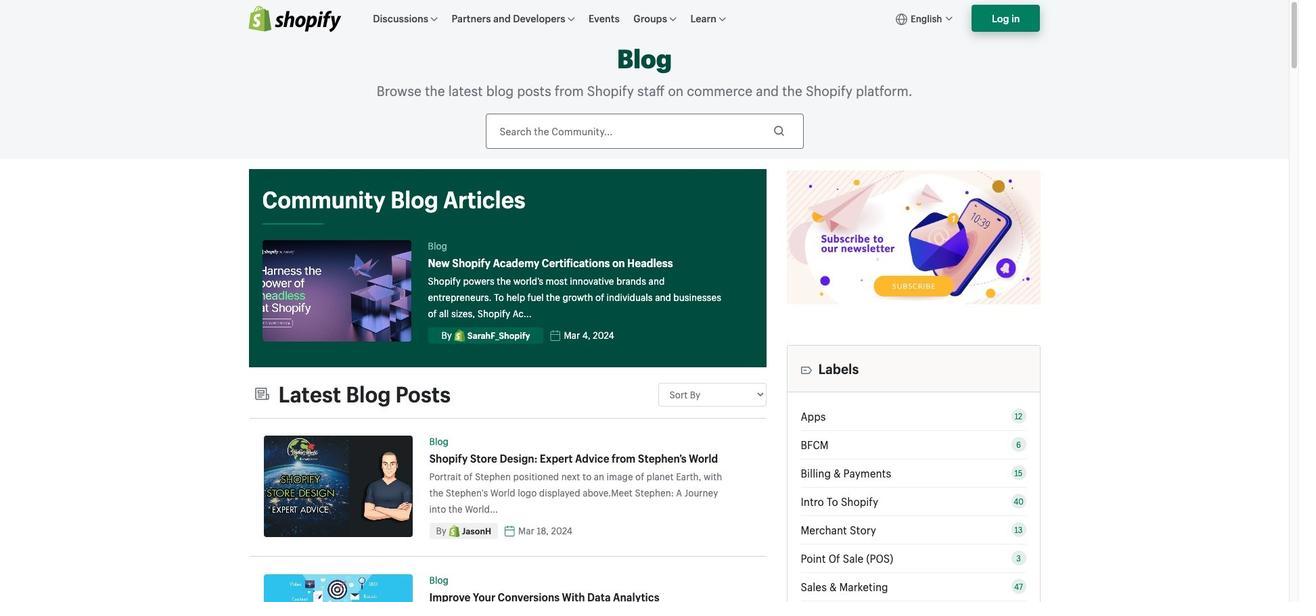 Task type: locate. For each thing, give the bounding box(es) containing it.
None submit
[[762, 115, 796, 147]]

list
[[801, 406, 1026, 602]]

Search text field
[[486, 113, 804, 149]]

shopify logo image
[[249, 6, 341, 32]]

promotion image (anonymous) image
[[787, 170, 1040, 304]]

heading
[[801, 361, 1026, 377]]



Task type: vqa. For each thing, say whether or not it's contained in the screenshot.
"Search" TEXT FIELD
yes



